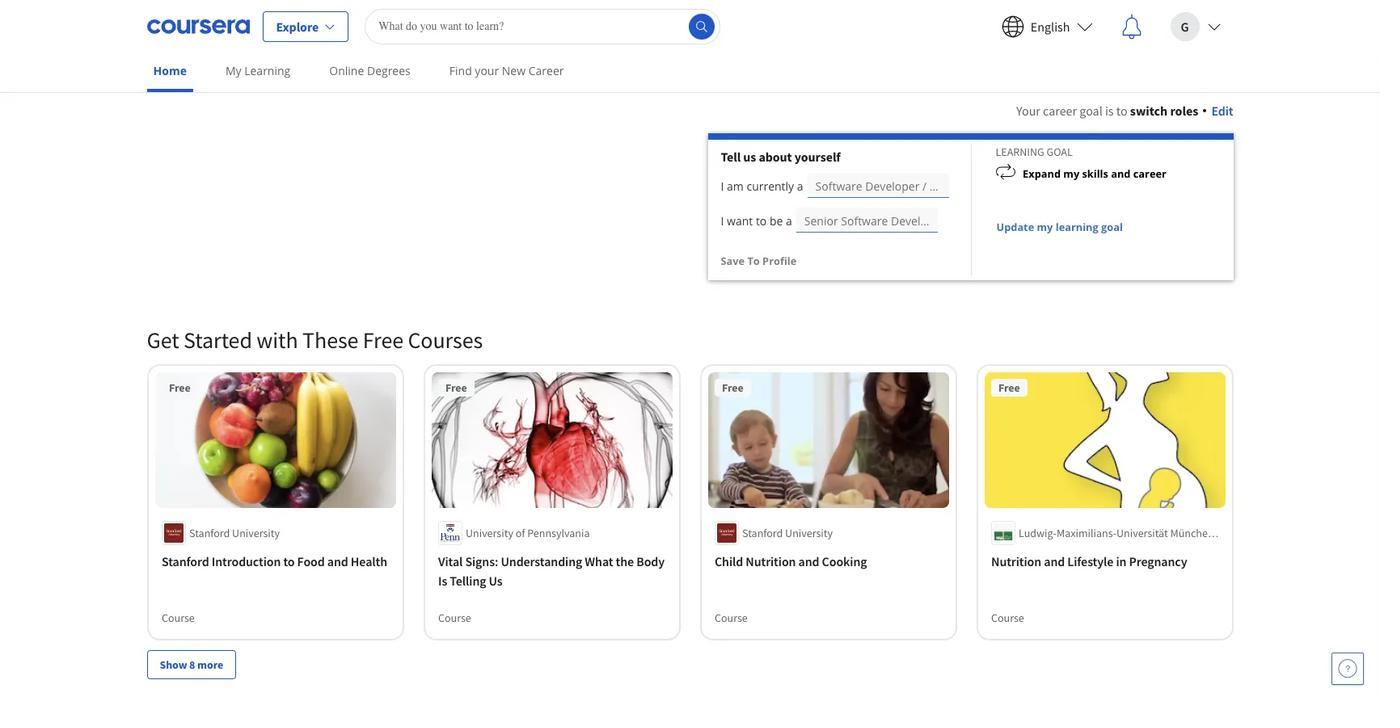 Task type: describe. For each thing, give the bounding box(es) containing it.
stanford university for introduction
[[189, 526, 279, 541]]

explore
[[276, 18, 319, 34]]

want
[[727, 214, 753, 229]]

food
[[297, 554, 324, 570]]

yourself
[[795, 149, 841, 165]]

tell us about yourself
[[721, 149, 841, 165]]

expand my skills and career button
[[972, 159, 1167, 188]]

to for stanford introduction to food and health
[[283, 554, 294, 570]]

ludwig-
[[1019, 526, 1057, 541]]

1 vertical spatial developer
[[891, 214, 945, 229]]

find your new career
[[449, 63, 564, 78]]

online
[[329, 63, 364, 78]]

save
[[721, 254, 745, 269]]

about
[[759, 149, 792, 165]]

is
[[1105, 103, 1114, 119]]

stanford introduction to food and health
[[161, 554, 387, 570]]

explore button
[[262, 11, 349, 42]]

stanford introduction to food and health link
[[161, 552, 389, 571]]

with
[[257, 326, 298, 355]]

ludwig-maximilians-universität münchen (lmu)
[[1019, 526, 1214, 557]]

0 vertical spatial engineer
[[930, 179, 976, 194]]

senior
[[805, 214, 838, 229]]

these
[[303, 326, 359, 355]]

find your new career link
[[443, 53, 571, 89]]

your
[[475, 63, 499, 78]]

understanding
[[501, 554, 582, 570]]

my for expand
[[1064, 167, 1080, 181]]

stanford university for nutrition
[[742, 526, 833, 541]]

child nutrition and cooking
[[715, 554, 867, 570]]

edit
[[1212, 103, 1234, 119]]

show 8 more button
[[147, 651, 236, 680]]

pennsylvania
[[527, 526, 590, 541]]

health
[[350, 554, 387, 570]]

software developer / engineer
[[816, 179, 976, 194]]

g
[[1181, 18, 1189, 34]]

i want to be a
[[721, 214, 792, 229]]

find
[[449, 63, 472, 78]]

the
[[616, 554, 634, 570]]

show 8 more
[[160, 658, 223, 673]]

home
[[153, 63, 187, 78]]

coursera image
[[147, 13, 249, 39]]

learning goal
[[996, 145, 1073, 159]]

free for child nutrition and cooking
[[722, 381, 743, 395]]

learning inside get started with these free courses main content
[[996, 145, 1045, 159]]

goal
[[1047, 145, 1073, 159]]

vital
[[438, 554, 462, 570]]

currently
[[747, 179, 794, 194]]

update my learning goal button
[[972, 213, 1124, 242]]

expand my skills and career
[[1023, 167, 1167, 181]]

cooking
[[822, 554, 867, 570]]

0 vertical spatial /
[[923, 179, 927, 194]]

us
[[743, 149, 756, 165]]

1 vertical spatial a
[[786, 214, 792, 229]]

degrees
[[367, 63, 411, 78]]

pregnancy
[[1129, 554, 1187, 570]]

universität
[[1116, 526, 1168, 541]]

what
[[585, 554, 613, 570]]

career
[[529, 63, 564, 78]]

g button
[[1158, 0, 1234, 52]]

your
[[1017, 103, 1041, 119]]

repeat image
[[996, 164, 1015, 184]]

and right the food
[[327, 554, 348, 570]]

1 vertical spatial /
[[948, 214, 953, 229]]

telling
[[450, 573, 486, 589]]

online degrees
[[329, 63, 411, 78]]

nutrition and lifestyle in pregnancy
[[991, 554, 1187, 570]]

What do you want to learn? text field
[[365, 8, 721, 44]]

expand
[[1023, 167, 1061, 181]]

and inside "link"
[[1044, 554, 1065, 570]]

0 vertical spatial a
[[797, 179, 804, 194]]

vital signs: understanding what the body is telling us
[[438, 554, 664, 589]]

i for i am currently a
[[721, 179, 724, 194]]

0 vertical spatial goal
[[1080, 103, 1103, 119]]

in
[[1116, 554, 1127, 570]]

2 horizontal spatial to
[[1117, 103, 1128, 119]]

profile
[[763, 254, 797, 269]]

vital signs: understanding what the body is telling us link
[[438, 552, 666, 591]]

save to profile button
[[721, 247, 797, 276]]

career inside button
[[1134, 167, 1167, 181]]

to
[[748, 254, 760, 269]]

signs:
[[465, 554, 498, 570]]

course for nutrition and lifestyle in pregnancy
[[991, 611, 1024, 626]]

tell
[[721, 149, 741, 165]]

and left cooking
[[798, 554, 819, 570]]

us
[[489, 573, 502, 589]]

lifestyle
[[1067, 554, 1114, 570]]

1 nutrition from the left
[[745, 554, 796, 570]]

learning
[[1056, 220, 1099, 235]]



Task type: locate. For each thing, give the bounding box(es) containing it.
show
[[160, 658, 187, 673]]

1 horizontal spatial career
[[1134, 167, 1167, 181]]

4 course from the left
[[991, 611, 1024, 626]]

my left skills
[[1064, 167, 1080, 181]]

free for nutrition and lifestyle in pregnancy
[[998, 381, 1020, 395]]

stanford up introduction
[[189, 526, 230, 541]]

free for stanford introduction to food and health
[[169, 381, 190, 395]]

engineer
[[930, 179, 976, 194], [955, 214, 1002, 229]]

0 horizontal spatial my
[[1037, 220, 1053, 235]]

0 vertical spatial to
[[1117, 103, 1128, 119]]

0 horizontal spatial university
[[232, 526, 279, 541]]

course for vital signs: understanding what the body is telling us
[[438, 611, 471, 626]]

career right 'your' on the right
[[1043, 103, 1077, 119]]

engineer left repeat icon
[[930, 179, 976, 194]]

my
[[226, 63, 242, 78]]

to
[[1117, 103, 1128, 119], [756, 214, 767, 229], [283, 554, 294, 570]]

software down the yourself
[[816, 179, 863, 194]]

my inside button
[[1064, 167, 1080, 181]]

stanford left introduction
[[161, 554, 209, 570]]

university up introduction
[[232, 526, 279, 541]]

a
[[797, 179, 804, 194], [786, 214, 792, 229]]

to left the food
[[283, 554, 294, 570]]

more
[[197, 658, 223, 673]]

stanford for nutrition
[[742, 526, 783, 541]]

started
[[184, 326, 252, 355]]

university up signs: on the bottom left of page
[[465, 526, 513, 541]]

career right skills
[[1134, 167, 1167, 181]]

career
[[1043, 103, 1077, 119], [1134, 167, 1167, 181]]

course for stanford introduction to food and health
[[161, 611, 194, 626]]

your career goal is to switch roles
[[1017, 103, 1199, 119]]

course for child nutrition and cooking
[[715, 611, 748, 626]]

0 horizontal spatial /
[[923, 179, 927, 194]]

update my learning goal
[[997, 220, 1123, 235]]

am
[[727, 179, 744, 194]]

software right senior
[[841, 214, 888, 229]]

nutrition
[[745, 554, 796, 570], [991, 554, 1041, 570]]

my learning link
[[219, 53, 297, 89]]

university up child nutrition and cooking
[[785, 526, 833, 541]]

and inside button
[[1111, 167, 1131, 181]]

1 horizontal spatial to
[[756, 214, 767, 229]]

nutrition right child
[[745, 554, 796, 570]]

0 vertical spatial developer
[[866, 179, 920, 194]]

my
[[1064, 167, 1080, 181], [1037, 220, 1053, 235]]

/
[[923, 179, 927, 194], [948, 214, 953, 229]]

is
[[438, 573, 447, 589]]

get started with these free courses
[[147, 326, 483, 355]]

be
[[770, 214, 783, 229]]

goal right learning
[[1102, 220, 1123, 235]]

skills
[[1083, 167, 1109, 181]]

introduction
[[211, 554, 280, 570]]

edit button
[[1204, 101, 1234, 121]]

0 vertical spatial learning
[[244, 63, 291, 78]]

1 vertical spatial to
[[756, 214, 767, 229]]

None search field
[[365, 8, 721, 44]]

1 vertical spatial engineer
[[955, 214, 1002, 229]]

1 horizontal spatial nutrition
[[991, 554, 1041, 570]]

university of pennsylvania
[[465, 526, 590, 541]]

a right currently
[[797, 179, 804, 194]]

university for stanford
[[232, 526, 279, 541]]

stanford for introduction
[[189, 526, 230, 541]]

2 horizontal spatial university
[[785, 526, 833, 541]]

switch
[[1131, 103, 1168, 119]]

a right the be
[[786, 214, 792, 229]]

course up "show"
[[161, 611, 194, 626]]

i am currently a
[[721, 179, 804, 194]]

nutrition and lifestyle in pregnancy link
[[991, 552, 1219, 571]]

1 horizontal spatial stanford university
[[742, 526, 833, 541]]

developer up senior software developer / engineer
[[866, 179, 920, 194]]

2 university from the left
[[465, 526, 513, 541]]

0 vertical spatial career
[[1043, 103, 1077, 119]]

my right "update"
[[1037, 220, 1053, 235]]

1 stanford university from the left
[[189, 526, 279, 541]]

2 stanford university from the left
[[742, 526, 833, 541]]

münchen
[[1170, 526, 1214, 541]]

nutrition down ludwig-
[[991, 554, 1041, 570]]

0 horizontal spatial to
[[283, 554, 294, 570]]

course down "(lmu)"
[[991, 611, 1024, 626]]

child nutrition and cooking link
[[715, 552, 943, 571]]

/ up senior software developer / engineer
[[923, 179, 927, 194]]

english button
[[989, 0, 1106, 52]]

1 university from the left
[[232, 526, 279, 541]]

0 horizontal spatial career
[[1043, 103, 1077, 119]]

2 course from the left
[[438, 611, 471, 626]]

0 horizontal spatial learning
[[244, 63, 291, 78]]

0 horizontal spatial stanford university
[[189, 526, 279, 541]]

3 course from the left
[[715, 611, 748, 626]]

1 course from the left
[[161, 611, 194, 626]]

to inside stanford introduction to food and health link
[[283, 554, 294, 570]]

1 horizontal spatial university
[[465, 526, 513, 541]]

free for vital signs: understanding what the body is telling us
[[445, 381, 467, 395]]

1 horizontal spatial /
[[948, 214, 953, 229]]

university for child
[[785, 526, 833, 541]]

get started with these free courses collection element
[[137, 300, 1243, 702]]

and down ludwig-
[[1044, 554, 1065, 570]]

learning
[[244, 63, 291, 78], [996, 145, 1045, 159]]

0 vertical spatial software
[[816, 179, 863, 194]]

2 i from the top
[[721, 214, 724, 229]]

maximilians-
[[1057, 526, 1117, 541]]

2 nutrition from the left
[[991, 554, 1041, 570]]

software
[[816, 179, 863, 194], [841, 214, 888, 229]]

save to profile
[[721, 254, 797, 269]]

to right 'is'
[[1117, 103, 1128, 119]]

my inside button
[[1037, 220, 1053, 235]]

free
[[363, 326, 404, 355], [169, 381, 190, 395], [445, 381, 467, 395], [722, 381, 743, 395], [998, 381, 1020, 395]]

to left the be
[[756, 214, 767, 229]]

child
[[715, 554, 743, 570]]

and right skills
[[1111, 167, 1131, 181]]

0 vertical spatial my
[[1064, 167, 1080, 181]]

i left am
[[721, 179, 724, 194]]

0 horizontal spatial a
[[786, 214, 792, 229]]

course down the 'is'
[[438, 611, 471, 626]]

goal inside button
[[1102, 220, 1123, 235]]

3 university from the left
[[785, 526, 833, 541]]

i left want
[[721, 214, 724, 229]]

stanford university up introduction
[[189, 526, 279, 541]]

i for i want to be a
[[721, 214, 724, 229]]

to for i want to be a
[[756, 214, 767, 229]]

stanford university up child nutrition and cooking
[[742, 526, 833, 541]]

/ down software developer / engineer
[[948, 214, 953, 229]]

new
[[502, 63, 526, 78]]

1 i from the top
[[721, 179, 724, 194]]

2 vertical spatial to
[[283, 554, 294, 570]]

stanford university
[[189, 526, 279, 541], [742, 526, 833, 541]]

of
[[515, 526, 525, 541]]

english
[[1031, 18, 1070, 34]]

1 vertical spatial career
[[1134, 167, 1167, 181]]

update
[[997, 220, 1035, 235]]

(lmu)
[[1019, 542, 1047, 557]]

online degrees link
[[323, 53, 417, 89]]

1 vertical spatial i
[[721, 214, 724, 229]]

engineer down repeat icon
[[955, 214, 1002, 229]]

1 vertical spatial goal
[[1102, 220, 1123, 235]]

0 horizontal spatial nutrition
[[745, 554, 796, 570]]

stanford
[[189, 526, 230, 541], [742, 526, 783, 541], [161, 554, 209, 570]]

stanford up child nutrition and cooking
[[742, 526, 783, 541]]

senior software developer / engineer
[[805, 214, 1002, 229]]

help center image
[[1338, 660, 1358, 679]]

get
[[147, 326, 179, 355]]

i
[[721, 179, 724, 194], [721, 214, 724, 229]]

home link
[[147, 53, 193, 92]]

nutrition inside "link"
[[991, 554, 1041, 570]]

goal left 'is'
[[1080, 103, 1103, 119]]

1 horizontal spatial learning
[[996, 145, 1045, 159]]

courses
[[408, 326, 483, 355]]

learning right my
[[244, 63, 291, 78]]

1 vertical spatial learning
[[996, 145, 1045, 159]]

1 horizontal spatial a
[[797, 179, 804, 194]]

1 vertical spatial software
[[841, 214, 888, 229]]

body
[[636, 554, 664, 570]]

course down child
[[715, 611, 748, 626]]

roles
[[1171, 103, 1199, 119]]

developer down software developer / engineer
[[891, 214, 945, 229]]

my for update
[[1037, 220, 1053, 235]]

and
[[1111, 167, 1131, 181], [327, 554, 348, 570], [798, 554, 819, 570], [1044, 554, 1065, 570]]

developer
[[866, 179, 920, 194], [891, 214, 945, 229]]

my learning
[[226, 63, 291, 78]]

1 horizontal spatial my
[[1064, 167, 1080, 181]]

0 vertical spatial i
[[721, 179, 724, 194]]

1 vertical spatial my
[[1037, 220, 1053, 235]]

learning up repeat icon
[[996, 145, 1045, 159]]

get started with these free courses main content
[[0, 82, 1381, 702]]



Task type: vqa. For each thing, say whether or not it's contained in the screenshot.
roles at the right
yes



